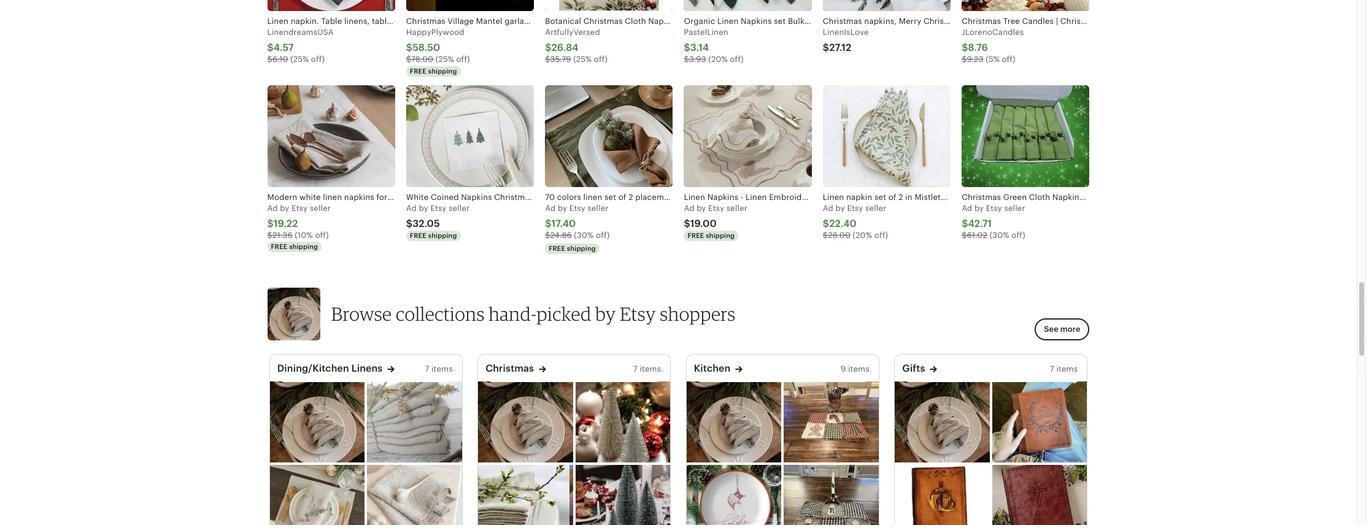 Task type: vqa. For each thing, say whether or not it's contained in the screenshot.
fifth the a from right
yes



Task type: describe. For each thing, give the bounding box(es) containing it.
y inside white coined napkins christmas tree napkins a d b y etsy seller $ 32.05 free shipping
[[424, 204, 428, 213]]

a d b y etsy seller $ 42.71 $ 61.02 (30% off)
[[962, 204, 1026, 240]]

off) inside a d b y etsy seller $ 22.40 $ 28.00 (20% off)
[[875, 231, 888, 240]]

$ inside a d b y etsy seller $ 19.00 free shipping
[[684, 218, 691, 230]]

a for 17.40
[[545, 204, 551, 213]]

22.40
[[829, 218, 857, 230]]

natural linen napkins for holiday, christmas dining table. cloth napkins for wedding. farmhouse napkin set of 2, 4, 6 etc, various color image for dining/kitchen linens
[[270, 382, 365, 463]]

21.36
[[273, 231, 293, 240]]

new primitive rag quilt homespun placemats place mat christmas black tan snowman with scarves primitive rustic country farmhouse winter image
[[784, 465, 879, 526]]

thick linen towels / set of 3 / natural undyed linen towels / simple rustic hand face tea dishcloths towels / washed rough linen image
[[367, 382, 462, 463]]

off) inside a d b y etsy seller $ 19.22 $ 21.36 (10% off) free shipping
[[315, 231, 329, 240]]

b for 42.71
[[975, 204, 980, 213]]

seller for 17.40
[[588, 204, 609, 213]]

jlorenocandles $ 8.76 $ 9.23 (5% off)
[[962, 28, 1024, 64]]

off) inside jlorenocandles $ 8.76 $ 9.23 (5% off)
[[1002, 55, 1016, 64]]

7 items for dining/kitchen linens
[[425, 365, 453, 374]]

christmas green cloth napkins set with elegant rings, premium luxury cloth napkins for dinner party, xmas table decor, hostess useful gifts image
[[962, 86, 1090, 187]]

7 for dining/kitchen linens
[[425, 365, 429, 374]]

(20% inside the "pastellinen $ 3.14 $ 3.93 (20% off)"
[[709, 55, 728, 64]]

19.00
[[691, 218, 717, 230]]

gifts
[[903, 363, 925, 374]]

b for 19.00
[[697, 204, 702, 213]]

8.76
[[968, 42, 988, 54]]

coined
[[431, 193, 459, 202]]

b for 22.40
[[836, 204, 841, 213]]

shipping inside a d b y etsy seller $ 19.22 $ 21.36 (10% off) free shipping
[[289, 243, 318, 251]]

picked
[[537, 303, 592, 325]]

42.71
[[968, 218, 992, 230]]

white
[[406, 193, 429, 202]]

linens
[[352, 363, 383, 374]]

free inside white coined napkins christmas tree napkins a d b y etsy seller $ 32.05 free shipping
[[410, 232, 427, 239]]

rustic linen towels - set of 2, natural undyed linen towels, vintage towels, hand towel set, thick linen towels, heavyweight linen towels. image
[[367, 465, 462, 526]]

etsy inside white coined napkins christmas tree napkins a d b y etsy seller $ 32.05 free shipping
[[431, 204, 447, 213]]

off) inside the "pastellinen $ 3.14 $ 3.93 (20% off)"
[[730, 55, 744, 64]]

artfullyversed $ 26.84 $ 35.79 (25% off)
[[545, 28, 608, 64]]

(5%
[[986, 55, 1000, 64]]

by
[[596, 303, 616, 325]]

a d b y etsy seller $ 19.00 free shipping
[[684, 204, 748, 239]]

(25% for 26.84
[[573, 55, 592, 64]]

7 items for gifts
[[1050, 365, 1078, 374]]

(25% for 4.57
[[290, 55, 309, 64]]

d for 19.22
[[273, 204, 278, 213]]

(25% for 58.50
[[436, 55, 454, 64]]

58.50
[[413, 42, 440, 54]]

61.02
[[967, 231, 988, 240]]

26.84
[[552, 42, 579, 54]]

a inside white coined napkins christmas tree napkins a d b y etsy seller $ 32.05 free shipping
[[406, 204, 412, 213]]

etsy for 17.40
[[570, 204, 586, 213]]

see
[[1044, 325, 1059, 334]]

off) inside a d b y etsy seller $ 42.71 $ 61.02 (30% off)
[[1012, 231, 1026, 240]]

botanical christmas cloth napkin set of 4 napkins floral aesthetic holiday table place setting dining room decor image
[[545, 0, 673, 11]]

etsy right by in the bottom left of the page
[[620, 303, 656, 325]]

linenislove
[[823, 28, 869, 37]]

christmas tree candles | christmas candle gift | christmas table decor | christmas stocking gift | soy wax candle | holiday season | decor image
[[962, 0, 1090, 11]]

hand-
[[489, 303, 537, 325]]

$ inside the linenislove $ 27.12
[[823, 42, 829, 54]]

white coined napkins christmas tree napkins image
[[406, 86, 534, 187]]

(20% inside a d b y etsy seller $ 22.40 $ 28.00 (20% off)
[[853, 231, 872, 240]]

4.57
[[274, 42, 294, 54]]

d for 22.40
[[828, 204, 834, 213]]

b for 17.40
[[558, 204, 563, 213]]

a d b y etsy seller $ 17.40 $ 24.86 (30% off) free shipping
[[545, 204, 610, 252]]

70 colors linen set of 2 placemats softened linen table decor mats for table setting table linens wedding napkin custom size image
[[545, 86, 673, 187]]

jlorenocandles
[[962, 28, 1024, 37]]

78.00
[[411, 55, 434, 64]]

shoppers
[[660, 303, 736, 325]]

y for 22.40
[[841, 204, 845, 213]]

natural linen napkins for holiday, christmas dining table. cloth napkins for wedding. farmhouse napkin set of 2, 4, 6 etc, various color image for christmas
[[478, 382, 573, 463]]

shipping inside white coined napkins christmas tree napkins a d b y etsy seller $ 32.05 free shipping
[[428, 232, 457, 239]]

(30% for 42.71
[[990, 231, 1010, 240]]

24.86
[[550, 231, 572, 240]]

personalized leather wedding or anniversary bible, cross and wedding bands image
[[895, 465, 990, 526]]

y for 19.00
[[702, 204, 706, 213]]

a for 19.22
[[267, 204, 273, 213]]

$ inside white coined napkins christmas tree napkins a d b y etsy seller $ 32.05 free shipping
[[406, 218, 413, 230]]



Task type: locate. For each thing, give the bounding box(es) containing it.
natural linen napkins for holiday, christmas table. cloth napkins for thanksgiving day, modern wedding. napkin set of 2, 4, 6. various color image
[[270, 465, 365, 526]]

1 items from the left
[[432, 365, 453, 374]]

0 horizontal spatial napkins
[[461, 193, 492, 202]]

d for 42.71
[[967, 204, 973, 213]]

linendreamsusa
[[267, 28, 334, 37]]

19.22
[[274, 218, 298, 230]]

d inside a d b y etsy seller $ 22.40 $ 28.00 (20% off)
[[828, 204, 834, 213]]

shipping down 19.00
[[706, 232, 735, 239]]

b inside a d b y etsy seller $ 42.71 $ 61.02 (30% off)
[[975, 204, 980, 213]]

3 7 from the left
[[1050, 365, 1055, 374]]

(25% inside happyplywood $ 58.50 $ 78.00 (25% off) free shipping
[[436, 55, 454, 64]]

happyplywood
[[406, 28, 465, 37]]

6 a from the left
[[962, 204, 968, 213]]

(30% for 17.40
[[574, 231, 594, 240]]

see more
[[1044, 325, 1081, 334]]

sparkly champagne mini artificial christmas trees, halloween display, miniature christmas trees, bottle brush trees, small christmas trees image
[[576, 382, 671, 463]]

seller for 19.22
[[310, 204, 331, 213]]

a for 42.71
[[962, 204, 968, 213]]

7 items down collections
[[425, 365, 453, 374]]

y inside a d b y etsy seller $ 22.40 $ 28.00 (20% off)
[[841, 204, 845, 213]]

natural linen napkins for holiday, christmas dining table. cloth napkins for wedding. farmhouse napkin set of 2, 4, 6 etc, various color image for gifts
[[895, 382, 990, 463]]

6 y from the left
[[980, 204, 984, 213]]

y inside a d b y etsy seller $ 19.22 $ 21.36 (10% off) free shipping
[[285, 204, 289, 213]]

items down the 'see more' link
[[1057, 365, 1078, 374]]

b inside a d b y etsy seller $ 17.40 $ 24.86 (30% off) free shipping
[[558, 204, 563, 213]]

0 vertical spatial christmas
[[494, 193, 534, 202]]

etsy up 19.00
[[708, 204, 725, 213]]

1 horizontal spatial 7 items
[[633, 365, 661, 374]]

napkins right tree at the top of the page
[[555, 193, 586, 202]]

d down tree at the top of the page
[[551, 204, 556, 213]]

y for 42.71
[[980, 204, 984, 213]]

d up 42.71
[[967, 204, 973, 213]]

(25% down 26.84
[[573, 55, 592, 64]]

off)
[[311, 55, 325, 64], [456, 55, 470, 64], [594, 55, 608, 64], [730, 55, 744, 64], [1002, 55, 1016, 64], [315, 231, 329, 240], [596, 231, 610, 240], [875, 231, 888, 240], [1012, 231, 1026, 240]]

1 vertical spatial christmas
[[486, 363, 534, 374]]

free inside a d b y etsy seller $ 19.00 free shipping
[[688, 232, 704, 239]]

3 7 items from the left
[[1050, 365, 1078, 374]]

7
[[425, 365, 429, 374], [633, 365, 638, 374], [1050, 365, 1055, 374]]

browse collections hand-picked by etsy shoppers
[[331, 303, 736, 325]]

a d b y etsy seller $ 22.40 $ 28.00 (20% off)
[[823, 204, 888, 240]]

(25% right 6.10
[[290, 55, 309, 64]]

etsy down coined on the top left of the page
[[431, 204, 447, 213]]

7 items down the 'see more' link
[[1050, 365, 1078, 374]]

(20%
[[709, 55, 728, 64], [853, 231, 872, 240]]

new primitive rag quilt homespun placemats place mat christmas red green tan candy cane gingerbread man tree primitive rustic country image
[[784, 382, 879, 463]]

1 napkins from the left
[[461, 193, 492, 202]]

7 items for christmas
[[633, 365, 661, 374]]

b up 42.71
[[975, 204, 980, 213]]

1 7 from the left
[[425, 365, 429, 374]]

2 horizontal spatial 7
[[1050, 365, 1055, 374]]

b inside a d b y etsy seller $ 19.00 free shipping
[[697, 204, 702, 213]]

seller
[[310, 204, 331, 213], [449, 204, 470, 213], [588, 204, 609, 213], [727, 204, 748, 213], [866, 204, 887, 213], [1005, 204, 1026, 213]]

d inside a d b y etsy seller $ 17.40 $ 24.86 (30% off) free shipping
[[551, 204, 556, 213]]

etsy up 19.22 on the left of the page
[[292, 204, 308, 213]]

a inside a d b y etsy seller $ 42.71 $ 61.02 (30% off)
[[962, 204, 968, 213]]

7 up 'sparkly champagne mini artificial christmas trees, halloween display, miniature christmas trees, bottle brush trees, small christmas trees' image
[[633, 365, 638, 374]]

0 horizontal spatial 7
[[425, 365, 429, 374]]

4 items from the left
[[1057, 365, 1078, 374]]

y
[[285, 204, 289, 213], [424, 204, 428, 213], [563, 204, 567, 213], [702, 204, 706, 213], [841, 204, 845, 213], [980, 204, 984, 213]]

a for 19.00
[[684, 204, 690, 213]]

christmas inside white coined napkins christmas tree napkins a d b y etsy seller $ 32.05 free shipping
[[494, 193, 534, 202]]

2 a from the left
[[406, 204, 412, 213]]

32.05
[[413, 218, 440, 230]]

17.40
[[552, 218, 576, 230]]

(25% down 58.50
[[436, 55, 454, 64]]

happyplywood $ 58.50 $ 78.00 (25% off) free shipping
[[406, 28, 470, 75]]

1 horizontal spatial (20%
[[853, 231, 872, 240]]

0 horizontal spatial (25%
[[290, 55, 309, 64]]

y up '17.40' at the top left of the page
[[563, 204, 567, 213]]

b up "22.40"
[[836, 204, 841, 213]]

1 horizontal spatial (25%
[[436, 55, 454, 64]]

1 b from the left
[[280, 204, 285, 213]]

etsy up 42.71
[[986, 204, 1002, 213]]

organic linen  napkins set bulk tableware wedding decor linen placemats  christmas gift cloth napkins set image
[[684, 0, 812, 11]]

seller for 22.40
[[866, 204, 887, 213]]

(30% right 24.86
[[574, 231, 594, 240]]

personalized esv journaling study - holy bible with wreath - add a name to lower right corner image
[[993, 382, 1087, 463]]

b down white
[[419, 204, 424, 213]]

1 (30% from the left
[[574, 231, 594, 240]]

a
[[267, 204, 273, 213], [406, 204, 412, 213], [545, 204, 551, 213], [684, 204, 690, 213], [823, 204, 829, 213], [962, 204, 968, 213]]

3 (25% from the left
[[573, 55, 592, 64]]

etsy for 22.40
[[847, 204, 863, 213]]

3 y from the left
[[563, 204, 567, 213]]

seller inside white coined napkins christmas tree napkins a d b y etsy seller $ 32.05 free shipping
[[449, 204, 470, 213]]

6.10
[[272, 55, 288, 64]]

(25%
[[290, 55, 309, 64], [436, 55, 454, 64], [573, 55, 592, 64]]

etsy inside a d b y etsy seller $ 19.22 $ 21.36 (10% off) free shipping
[[292, 204, 308, 213]]

etsy up '17.40' at the top left of the page
[[570, 204, 586, 213]]

7 up thick linen towels / set of 3 / natural undyed linen towels / simple rustic hand face tea dishcloths towels / washed rough linen 'image'
[[425, 365, 429, 374]]

off) inside linendreamsusa $ 4.57 $ 6.10 (25% off)
[[311, 55, 325, 64]]

y down white
[[424, 204, 428, 213]]

7 items
[[425, 365, 453, 374], [633, 365, 661, 374], [1050, 365, 1078, 374]]

(30%
[[574, 231, 594, 240], [990, 231, 1010, 240]]

4 seller from the left
[[727, 204, 748, 213]]

5 d from the left
[[828, 204, 834, 213]]

y for 19.22
[[285, 204, 289, 213]]

6 b from the left
[[975, 204, 980, 213]]

y up 19.00
[[702, 204, 706, 213]]

seller inside a d b y etsy seller $ 19.00 free shipping
[[727, 204, 748, 213]]

items right 9
[[848, 365, 870, 374]]

items down collections
[[432, 365, 453, 374]]

2 horizontal spatial (25%
[[573, 55, 592, 64]]

9
[[841, 365, 846, 374]]

off) right 24.86
[[596, 231, 610, 240]]

0 horizontal spatial 7 items
[[425, 365, 453, 374]]

shipping down 24.86
[[567, 245, 596, 252]]

27.12
[[829, 42, 852, 54]]

d inside a d b y etsy seller $ 19.22 $ 21.36 (10% off) free shipping
[[273, 204, 278, 213]]

9.23
[[967, 55, 984, 64]]

items for gifts
[[1057, 365, 1078, 374]]

off) down artfullyversed
[[594, 55, 608, 64]]

5 seller from the left
[[866, 204, 887, 213]]

1 (25% from the left
[[290, 55, 309, 64]]

collections
[[396, 303, 485, 325]]

d down white
[[412, 204, 417, 213]]

0 horizontal spatial (30%
[[574, 231, 594, 240]]

4 natural linen napkins for holiday, christmas dining table. cloth napkins for wedding. farmhouse napkin set of 2, 4, 6 etc, various color image from the left
[[895, 382, 990, 463]]

shipping down 32.05
[[428, 232, 457, 239]]

2 horizontal spatial 7 items
[[1050, 365, 1078, 374]]

etsy for 19.00
[[708, 204, 725, 213]]

2 items from the left
[[640, 365, 661, 374]]

9 items
[[841, 365, 870, 374]]

1 natural linen napkins for holiday, christmas dining table. cloth napkins for wedding. farmhouse napkin set of 2, 4, 6 etc, various color image from the left
[[270, 382, 365, 463]]

1 horizontal spatial (30%
[[990, 231, 1010, 240]]

off) down linendreamsusa
[[311, 55, 325, 64]]

7 down see
[[1050, 365, 1055, 374]]

7 items up 'sparkly champagne mini artificial christmas trees, halloween display, miniature christmas trees, bottle brush trees, small christmas trees' image
[[633, 365, 661, 374]]

1 seller from the left
[[310, 204, 331, 213]]

4 a from the left
[[684, 204, 690, 213]]

b for 19.22
[[280, 204, 285, 213]]

35.79
[[550, 55, 571, 64]]

artfullyversed
[[545, 28, 600, 37]]

28.00
[[828, 231, 851, 240]]

3.14
[[691, 42, 709, 54]]

2 d from the left
[[412, 204, 417, 213]]

off) down happyplywood
[[456, 55, 470, 64]]

1 7 items from the left
[[425, 365, 453, 374]]

linendreamsusa $ 4.57 $ 6.10 (25% off)
[[267, 28, 334, 64]]

napkins right coined on the top left of the page
[[461, 193, 492, 202]]

christmas down hand-
[[486, 363, 534, 374]]

b up '17.40' at the top left of the page
[[558, 204, 563, 213]]

linen napkin set of 2 in mistletoe print. christmas napkins. handmade napkins. dinner napkins. reusable napkins image
[[823, 86, 951, 187]]

(25% inside artfullyversed $ 26.84 $ 35.79 (25% off)
[[573, 55, 592, 64]]

6 seller from the left
[[1005, 204, 1026, 213]]

etsy inside a d b y etsy seller $ 22.40 $ 28.00 (20% off)
[[847, 204, 863, 213]]

3 natural linen napkins for holiday, christmas dining table. cloth napkins for wedding. farmhouse napkin set of 2, 4, 6 etc, various color image from the left
[[687, 382, 782, 463]]

shipping inside a d b y etsy seller $ 17.40 $ 24.86 (30% off) free shipping
[[567, 245, 596, 252]]

y up 19.22 on the left of the page
[[285, 204, 289, 213]]

etsy inside a d b y etsy seller $ 19.00 free shipping
[[708, 204, 725, 213]]

christmas santa dinner plate | christmas plate set | hohoho plates | christmas dinnerware | christmas dishes | festive holiday dining decor image
[[687, 465, 782, 526]]

free down 24.86
[[549, 245, 565, 252]]

free inside a d b y etsy seller $ 19.22 $ 21.36 (10% off) free shipping
[[271, 243, 288, 251]]

d for 19.00
[[690, 204, 695, 213]]

natural linen napkins for holiday, christmas dining table. cloth napkins for wedding. farmhouse napkin set of 2, 4, 6 etc, various color image
[[270, 382, 365, 463], [478, 382, 573, 463], [687, 382, 782, 463], [895, 382, 990, 463]]

linen napkins for wedding - soft rustic cloth napkins. image
[[478, 465, 573, 526]]

heirloom personalized family bible, engraved bible, religious gift, prayers, leather image
[[993, 465, 1087, 526]]

(20% down "22.40"
[[853, 231, 872, 240]]

shipping down '78.00'
[[428, 67, 457, 75]]

1 y from the left
[[285, 204, 289, 213]]

(30% inside a d b y etsy seller $ 42.71 $ 61.02 (30% off)
[[990, 231, 1010, 240]]

tree
[[536, 193, 553, 202]]

1 horizontal spatial 7
[[633, 365, 638, 374]]

christmas left tree at the top of the page
[[494, 193, 534, 202]]

d inside white coined napkins christmas tree napkins a d b y etsy seller $ 32.05 free shipping
[[412, 204, 417, 213]]

free down 21.36
[[271, 243, 288, 251]]

b up 19.00
[[697, 204, 702, 213]]

snowy green mini artificial christmas tree, small christmas tree, halloween decor, miniature christmas tree, bottle brush tree, sisal tree image
[[576, 465, 671, 526]]

shipping down (10%
[[289, 243, 318, 251]]

d for 17.40
[[551, 204, 556, 213]]

3 seller from the left
[[588, 204, 609, 213]]

christmas
[[494, 193, 534, 202], [486, 363, 534, 374]]

5 a from the left
[[823, 204, 829, 213]]

items
[[432, 365, 453, 374], [640, 365, 661, 374], [848, 365, 870, 374], [1057, 365, 1078, 374]]

seller for 42.71
[[1005, 204, 1026, 213]]

linen napkins - linen embroider napkins – personalized set of napkins – linen cocktail napkins - placemats set of 6 – christmas gift image
[[684, 86, 812, 187]]

shipping inside a d b y etsy seller $ 19.00 free shipping
[[706, 232, 735, 239]]

2 seller from the left
[[449, 204, 470, 213]]

7 for christmas
[[633, 365, 638, 374]]

y for 17.40
[[563, 204, 567, 213]]

2 (30% from the left
[[990, 231, 1010, 240]]

free
[[410, 67, 427, 75], [410, 232, 427, 239], [688, 232, 704, 239], [271, 243, 288, 251], [549, 245, 565, 252]]

off) right 28.00
[[875, 231, 888, 240]]

7 for gifts
[[1050, 365, 1055, 374]]

(30% right 61.02 on the right top of page
[[990, 231, 1010, 240]]

etsy up "22.40"
[[847, 204, 863, 213]]

off) right (10%
[[315, 231, 329, 240]]

christmas napkins, merry christmas, christmas decor, napkins set, 100% linen, christmas ornaments, linen napkins, christmas gift image
[[823, 0, 951, 11]]

d
[[273, 204, 278, 213], [412, 204, 417, 213], [551, 204, 556, 213], [690, 204, 695, 213], [828, 204, 834, 213], [967, 204, 973, 213]]

4 b from the left
[[697, 204, 702, 213]]

3 a from the left
[[545, 204, 551, 213]]

off) right (5%
[[1002, 55, 1016, 64]]

2 7 from the left
[[633, 365, 638, 374]]

etsy for 19.22
[[292, 204, 308, 213]]

shipping inside happyplywood $ 58.50 $ 78.00 (25% off) free shipping
[[428, 67, 457, 75]]

3 d from the left
[[551, 204, 556, 213]]

off) right 3.93
[[730, 55, 744, 64]]

see more link
[[1035, 319, 1090, 341]]

seller for 19.00
[[727, 204, 748, 213]]

off) inside happyplywood $ 58.50 $ 78.00 (25% off) free shipping
[[456, 55, 470, 64]]

2 natural linen napkins for holiday, christmas dining table. cloth napkins for wedding. farmhouse napkin set of 2, 4, 6 etc, various color image from the left
[[478, 382, 573, 463]]

b up 19.22 on the left of the page
[[280, 204, 285, 213]]

a for 22.40
[[823, 204, 829, 213]]

2 y from the left
[[424, 204, 428, 213]]

d inside a d b y etsy seller $ 19.00 free shipping
[[690, 204, 695, 213]]

1 a from the left
[[267, 204, 273, 213]]

free down 32.05
[[410, 232, 427, 239]]

a d b y etsy seller $ 19.22 $ 21.36 (10% off) free shipping
[[267, 204, 331, 251]]

a inside a d b y etsy seller $ 19.00 free shipping
[[684, 204, 690, 213]]

a inside a d b y etsy seller $ 19.22 $ 21.36 (10% off) free shipping
[[267, 204, 273, 213]]

y inside a d b y etsy seller $ 17.40 $ 24.86 (30% off) free shipping
[[563, 204, 567, 213]]

items for christmas
[[640, 365, 661, 374]]

1 d from the left
[[273, 204, 278, 213]]

kitchen
[[694, 363, 731, 374]]

linenislove $ 27.12
[[823, 28, 869, 54]]

etsy
[[292, 204, 308, 213], [431, 204, 447, 213], [570, 204, 586, 213], [708, 204, 725, 213], [847, 204, 863, 213], [986, 204, 1002, 213], [620, 303, 656, 325]]

shipping
[[428, 67, 457, 75], [428, 232, 457, 239], [706, 232, 735, 239], [289, 243, 318, 251], [567, 245, 596, 252]]

1 horizontal spatial napkins
[[555, 193, 586, 202]]

items for dining/kitchen linens
[[432, 365, 453, 374]]

b inside white coined napkins christmas tree napkins a d b y etsy seller $ 32.05 free shipping
[[419, 204, 424, 213]]

5 b from the left
[[836, 204, 841, 213]]

seller inside a d b y etsy seller $ 42.71 $ 61.02 (30% off)
[[1005, 204, 1026, 213]]

b inside a d b y etsy seller $ 22.40 $ 28.00 (20% off)
[[836, 204, 841, 213]]

seller inside a d b y etsy seller $ 22.40 $ 28.00 (20% off)
[[866, 204, 887, 213]]

linen napkin. table linens, table decor. organic linen cloth napkins image
[[267, 0, 395, 11]]

2 7 items from the left
[[633, 365, 661, 374]]

(10%
[[295, 231, 313, 240]]

(20% right 3.93
[[709, 55, 728, 64]]

dining/kitchen linens
[[277, 363, 383, 374]]

free down '78.00'
[[410, 67, 427, 75]]

2 b from the left
[[419, 204, 424, 213]]

off) right 61.02 on the right top of page
[[1012, 231, 1026, 240]]

dining/kitchen
[[277, 363, 349, 374]]

items for kitchen
[[848, 365, 870, 374]]

3 items from the left
[[848, 365, 870, 374]]

etsy for 42.71
[[986, 204, 1002, 213]]

seller inside a d b y etsy seller $ 19.22 $ 21.36 (10% off) free shipping
[[310, 204, 331, 213]]

b
[[280, 204, 285, 213], [419, 204, 424, 213], [558, 204, 563, 213], [697, 204, 702, 213], [836, 204, 841, 213], [975, 204, 980, 213]]

d up 19.22 on the left of the page
[[273, 204, 278, 213]]

0 vertical spatial (20%
[[709, 55, 728, 64]]

(30% inside a d b y etsy seller $ 17.40 $ 24.86 (30% off) free shipping
[[574, 231, 594, 240]]

y up 42.71
[[980, 204, 984, 213]]

3 b from the left
[[558, 204, 563, 213]]

2 (25% from the left
[[436, 55, 454, 64]]

more
[[1061, 325, 1081, 334]]

napkins
[[461, 193, 492, 202], [555, 193, 586, 202]]

free down 19.00
[[688, 232, 704, 239]]

off) inside a d b y etsy seller $ 17.40 $ 24.86 (30% off) free shipping
[[596, 231, 610, 240]]

y up "22.40"
[[841, 204, 845, 213]]

items up 'sparkly champagne mini artificial christmas trees, halloween display, miniature christmas trees, bottle brush trees, small christmas trees' image
[[640, 365, 661, 374]]

natural linen napkins for holiday, christmas dining table. cloth napkins for wedding. farmhouse napkin set of 2, 4, 6 etc, various color image for kitchen
[[687, 382, 782, 463]]

seller inside a d b y etsy seller $ 17.40 $ 24.86 (30% off) free shipping
[[588, 204, 609, 213]]

d up 19.00
[[690, 204, 695, 213]]

pastellinen $ 3.14 $ 3.93 (20% off)
[[684, 28, 744, 64]]

3.93
[[689, 55, 706, 64]]

4 y from the left
[[702, 204, 706, 213]]

d inside a d b y etsy seller $ 42.71 $ 61.02 (30% off)
[[967, 204, 973, 213]]

5 y from the left
[[841, 204, 845, 213]]

free inside a d b y etsy seller $ 17.40 $ 24.86 (30% off) free shipping
[[549, 245, 565, 252]]

b inside a d b y etsy seller $ 19.22 $ 21.36 (10% off) free shipping
[[280, 204, 285, 213]]

modern white linen napkins for wedding, holiday, christmas dining table. natural linen cloth napkin set of 2, 4, 6 & more. various color image
[[267, 86, 395, 187]]

browse
[[331, 303, 392, 325]]

free inside happyplywood $ 58.50 $ 78.00 (25% off) free shipping
[[410, 67, 427, 75]]

white coined napkins christmas tree napkins a d b y etsy seller $ 32.05 free shipping
[[406, 193, 586, 239]]

y inside a d b y etsy seller $ 19.00 free shipping
[[702, 204, 706, 213]]

4 d from the left
[[690, 204, 695, 213]]

pastellinen
[[684, 28, 729, 37]]

christmas village mantel garland christmas light decorations nativity set nutcracker fireplace decor christmas gift wooden decor image
[[406, 0, 534, 11]]

y inside a d b y etsy seller $ 42.71 $ 61.02 (30% off)
[[980, 204, 984, 213]]

(25% inside linendreamsusa $ 4.57 $ 6.10 (25% off)
[[290, 55, 309, 64]]

a inside a d b y etsy seller $ 17.40 $ 24.86 (30% off) free shipping
[[545, 204, 551, 213]]

$
[[267, 42, 274, 54], [406, 42, 413, 54], [545, 42, 552, 54], [684, 42, 691, 54], [823, 42, 829, 54], [962, 42, 968, 54], [267, 55, 272, 64], [406, 55, 411, 64], [545, 55, 550, 64], [684, 55, 689, 64], [962, 55, 967, 64], [267, 218, 274, 230], [406, 218, 413, 230], [545, 218, 552, 230], [684, 218, 691, 230], [823, 218, 829, 230], [962, 218, 968, 230], [267, 231, 273, 240], [545, 231, 550, 240], [823, 231, 828, 240], [962, 231, 967, 240]]

etsy inside a d b y etsy seller $ 17.40 $ 24.86 (30% off) free shipping
[[570, 204, 586, 213]]

etsy inside a d b y etsy seller $ 42.71 $ 61.02 (30% off)
[[986, 204, 1002, 213]]

0 horizontal spatial (20%
[[709, 55, 728, 64]]

2 napkins from the left
[[555, 193, 586, 202]]

d up "22.40"
[[828, 204, 834, 213]]

off) inside artfullyversed $ 26.84 $ 35.79 (25% off)
[[594, 55, 608, 64]]

6 d from the left
[[967, 204, 973, 213]]

a inside a d b y etsy seller $ 22.40 $ 28.00 (20% off)
[[823, 204, 829, 213]]

1 vertical spatial (20%
[[853, 231, 872, 240]]



